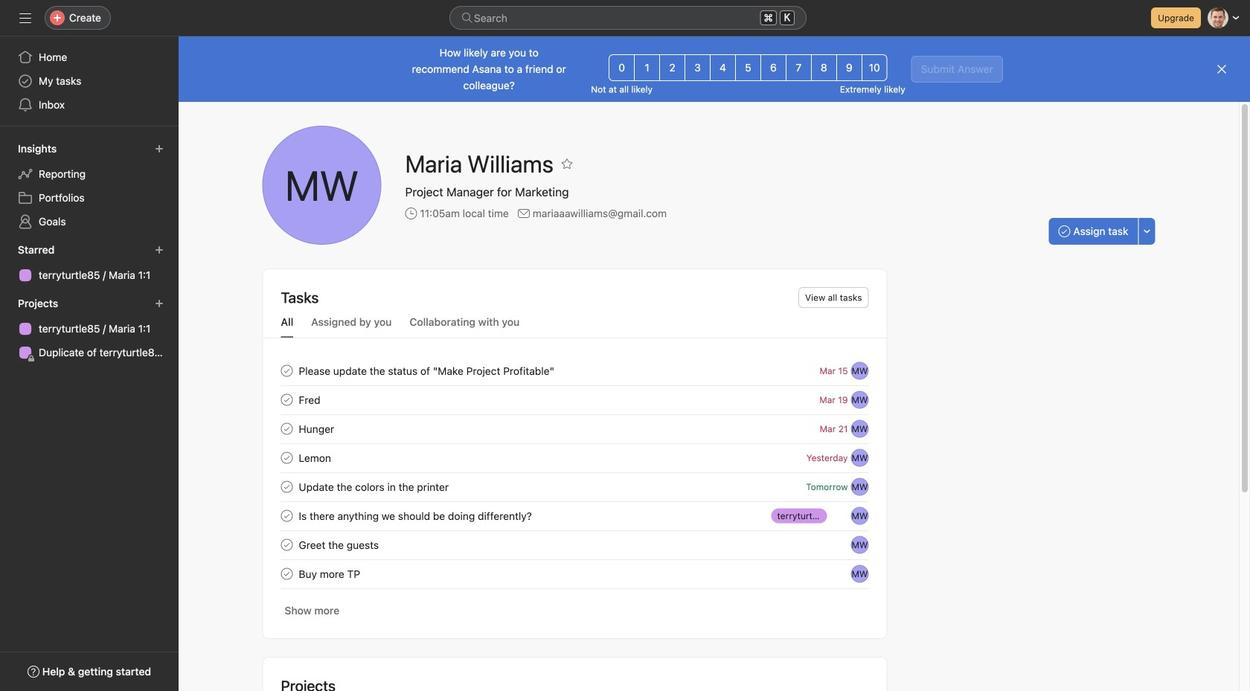 Task type: describe. For each thing, give the bounding box(es) containing it.
mark complete image for 1st mark complete checkbox from the bottom of the page
[[278, 566, 296, 583]]

4 list item from the top
[[263, 444, 887, 473]]

1 mark complete checkbox from the top
[[278, 362, 296, 380]]

7 list item from the top
[[263, 531, 887, 560]]

mark complete image for third mark complete checkbox from the bottom of the page
[[278, 478, 296, 496]]

Search tasks, projects, and more text field
[[450, 6, 807, 30]]

dismiss image
[[1217, 63, 1229, 75]]

starred element
[[0, 237, 179, 290]]

toggle assignee popover image for third mark complete checkbox from the bottom of the page
[[851, 478, 869, 496]]

toggle assignee popover image for third mark complete option from the bottom
[[851, 420, 869, 438]]

2 mark complete checkbox from the top
[[278, 449, 296, 467]]

3 mark complete checkbox from the top
[[278, 507, 296, 525]]

mark complete image for 1st mark complete option from the bottom of the page
[[278, 507, 296, 525]]

1 mark complete checkbox from the top
[[278, 420, 296, 438]]

8 list item from the top
[[263, 560, 887, 589]]

global element
[[0, 36, 179, 126]]

4 toggle assignee popover image from the top
[[851, 536, 869, 554]]

mark complete image for second mark complete option from the top of the page
[[278, 449, 296, 467]]

new project or portfolio image
[[155, 299, 164, 308]]

mark complete image for third mark complete option from the bottom
[[278, 420, 296, 438]]

6 list item from the top
[[263, 502, 887, 531]]

mark complete image for 4th mark complete checkbox from the bottom of the page
[[278, 391, 296, 409]]

3 mark complete checkbox from the top
[[278, 478, 296, 496]]



Task type: vqa. For each thing, say whether or not it's contained in the screenshot.
co inside the row
no



Task type: locate. For each thing, give the bounding box(es) containing it.
new insights image
[[155, 144, 164, 153]]

None radio
[[635, 54, 661, 81], [710, 54, 736, 81], [736, 54, 762, 81], [761, 54, 787, 81], [786, 54, 812, 81], [837, 54, 863, 81], [635, 54, 661, 81], [710, 54, 736, 81], [736, 54, 762, 81], [761, 54, 787, 81], [786, 54, 812, 81], [837, 54, 863, 81]]

toggle assignee popover image
[[851, 391, 869, 409], [851, 420, 869, 438], [851, 449, 869, 467], [851, 536, 869, 554]]

None radio
[[609, 54, 635, 81], [660, 54, 686, 81], [685, 54, 711, 81], [812, 54, 838, 81], [862, 54, 888, 81], [609, 54, 635, 81], [660, 54, 686, 81], [685, 54, 711, 81], [812, 54, 838, 81], [862, 54, 888, 81]]

more options image
[[1143, 227, 1152, 236]]

2 mark complete checkbox from the top
[[278, 391, 296, 409]]

2 mark complete image from the top
[[278, 420, 296, 438]]

2 vertical spatial mark complete checkbox
[[278, 507, 296, 525]]

5 mark complete image from the top
[[278, 566, 296, 583]]

hide sidebar image
[[19, 12, 31, 24]]

toggle assignee popover image for 1st mark complete option from the bottom of the page
[[851, 507, 869, 525]]

3 mark complete image from the top
[[278, 478, 296, 496]]

list item
[[263, 357, 887, 386], [263, 386, 887, 415], [263, 415, 887, 444], [263, 444, 887, 473], [263, 473, 887, 502], [263, 502, 887, 531], [263, 531, 887, 560], [263, 560, 887, 589]]

add to starred image
[[561, 158, 573, 170]]

toggle assignee popover image for 4th mark complete checkbox from the bottom of the page
[[851, 391, 869, 409]]

1 list item from the top
[[263, 357, 887, 386]]

2 vertical spatial mark complete image
[[278, 536, 296, 554]]

4 mark complete checkbox from the top
[[278, 536, 296, 554]]

3 mark complete image from the top
[[278, 536, 296, 554]]

tasks tabs tab list
[[263, 314, 887, 339]]

1 vertical spatial mark complete checkbox
[[278, 449, 296, 467]]

2 toggle assignee popover image from the top
[[851, 478, 869, 496]]

mark complete image for 5th mark complete checkbox from the bottom of the page
[[278, 362, 296, 380]]

5 list item from the top
[[263, 473, 887, 502]]

1 mark complete image from the top
[[278, 362, 296, 380]]

toggle assignee popover image for second mark complete option from the top of the page
[[851, 449, 869, 467]]

0 vertical spatial mark complete image
[[278, 391, 296, 409]]

mark complete image
[[278, 391, 296, 409], [278, 420, 296, 438], [278, 536, 296, 554]]

None field
[[450, 6, 807, 30]]

2 mark complete image from the top
[[278, 449, 296, 467]]

toggle assignee popover image for 5th mark complete checkbox from the bottom of the page
[[851, 362, 869, 380]]

1 mark complete image from the top
[[278, 391, 296, 409]]

4 mark complete image from the top
[[278, 507, 296, 525]]

2 toggle assignee popover image from the top
[[851, 420, 869, 438]]

toggle assignee popover image
[[851, 362, 869, 380], [851, 478, 869, 496], [851, 507, 869, 525], [851, 566, 869, 583]]

Mark complete checkbox
[[278, 362, 296, 380], [278, 391, 296, 409], [278, 478, 296, 496], [278, 536, 296, 554], [278, 566, 296, 583]]

option group
[[609, 54, 888, 81]]

add items to starred image
[[155, 246, 164, 255]]

insights element
[[0, 136, 179, 237]]

mark complete image
[[278, 362, 296, 380], [278, 449, 296, 467], [278, 478, 296, 496], [278, 507, 296, 525], [278, 566, 296, 583]]

1 toggle assignee popover image from the top
[[851, 391, 869, 409]]

3 list item from the top
[[263, 415, 887, 444]]

Mark complete checkbox
[[278, 420, 296, 438], [278, 449, 296, 467], [278, 507, 296, 525]]

1 toggle assignee popover image from the top
[[851, 362, 869, 380]]

4 toggle assignee popover image from the top
[[851, 566, 869, 583]]

5 mark complete checkbox from the top
[[278, 566, 296, 583]]

3 toggle assignee popover image from the top
[[851, 449, 869, 467]]

2 list item from the top
[[263, 386, 887, 415]]

0 vertical spatial mark complete checkbox
[[278, 420, 296, 438]]

projects element
[[0, 290, 179, 368]]

3 toggle assignee popover image from the top
[[851, 507, 869, 525]]

1 vertical spatial mark complete image
[[278, 420, 296, 438]]

mark complete image for 2nd mark complete checkbox from the bottom of the page
[[278, 536, 296, 554]]



